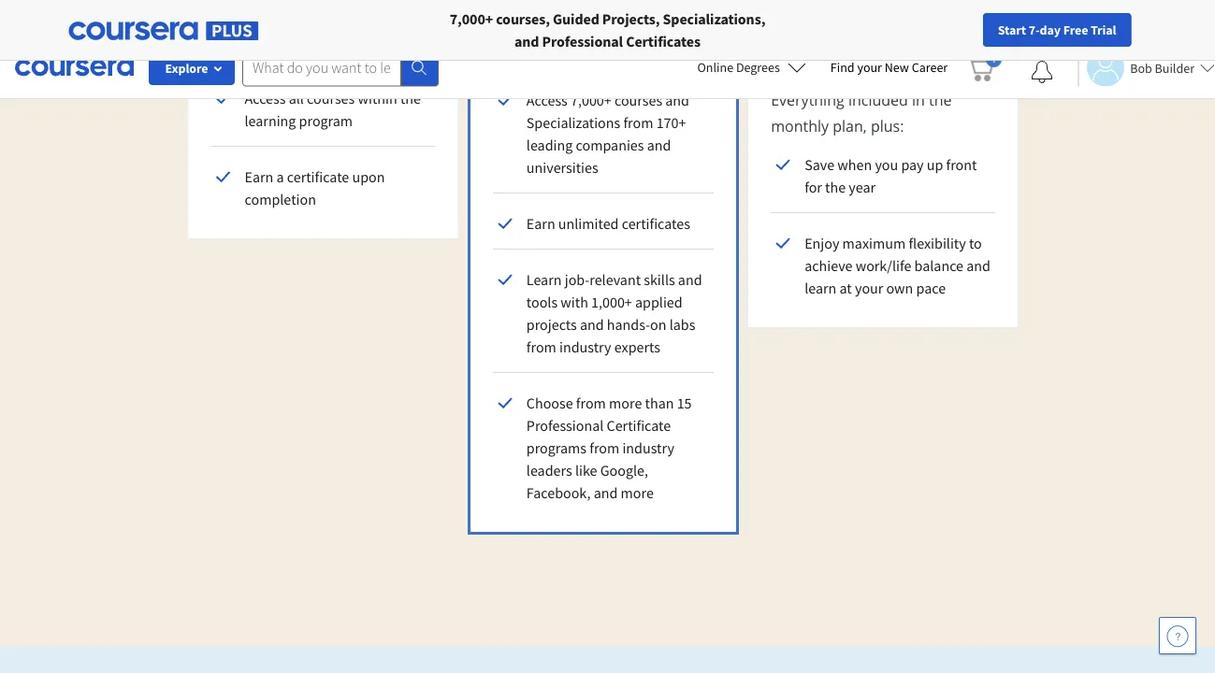 Task type: locate. For each thing, give the bounding box(es) containing it.
your right find
[[858, 59, 883, 76]]

maximum
[[843, 234, 906, 253]]

0 vertical spatial more
[[609, 394, 642, 413]]

industry down certificate on the bottom of page
[[623, 439, 675, 458]]

0 vertical spatial professional
[[542, 32, 623, 51]]

0 vertical spatial earn
[[245, 168, 274, 186]]

everything
[[771, 90, 845, 110]]

learn
[[527, 270, 562, 289]]

from left 170+
[[624, 113, 654, 132]]

1 vertical spatial 7,000+
[[571, 91, 612, 110]]

None search field
[[242, 49, 439, 87]]

1 horizontal spatial the
[[826, 178, 846, 197]]

from up like
[[590, 439, 620, 458]]

earn inside earn a certificate upon completion
[[245, 168, 274, 186]]

coursera plus image
[[69, 22, 259, 40]]

your
[[858, 59, 883, 76], [855, 279, 884, 298]]

more up certificate on the bottom of page
[[609, 394, 642, 413]]

7,000+
[[450, 9, 493, 28], [571, 91, 612, 110]]

leaders
[[527, 461, 573, 480]]

professional inside 7,000+ courses, guided projects, specializations, and professional certificates
[[542, 32, 623, 51]]

industry inside learn job-relevant skills and tools with 1,000+ applied projects and hands-on labs from industry experts
[[560, 338, 612, 357]]

more down google,
[[621, 484, 654, 503]]

the right within
[[400, 89, 421, 108]]

plan,
[[833, 116, 867, 136]]

1 vertical spatial professional
[[527, 417, 604, 435]]

leading
[[527, 136, 573, 154]]

monthly
[[771, 116, 829, 136]]

earn for earn unlimited certificates
[[527, 214, 556, 233]]

explore
[[165, 60, 208, 77]]

governments
[[424, 9, 512, 28]]

and down courses,
[[515, 32, 540, 51]]

start
[[998, 22, 1027, 38]]

program
[[299, 111, 353, 130]]

professional inside choose from more than 15 professional certificate programs from industry leaders like google, facebook, and more
[[527, 417, 604, 435]]

earn left a
[[245, 168, 274, 186]]

7,000+ inside 7,000+ courses, guided projects, specializations, and professional certificates
[[450, 9, 493, 28]]

at
[[840, 279, 852, 298]]

individuals link
[[22, 0, 132, 37]]

0 horizontal spatial courses
[[307, 89, 355, 108]]

your right at
[[855, 279, 884, 298]]

from
[[624, 113, 654, 132], [527, 338, 557, 357], [576, 394, 606, 413], [590, 439, 620, 458]]

1 vertical spatial earn
[[527, 214, 556, 233]]

professional
[[542, 32, 623, 51], [527, 417, 604, 435]]

universities
[[527, 158, 599, 177]]

to
[[970, 234, 983, 253]]

and down to
[[967, 256, 991, 275]]

0 horizontal spatial access
[[245, 89, 286, 108]]

the right in
[[929, 90, 952, 110]]

0 vertical spatial industry
[[560, 338, 612, 357]]

0 vertical spatial your
[[858, 59, 883, 76]]

courses up program
[[307, 89, 355, 108]]

the inside access all courses within the learning program
[[400, 89, 421, 108]]

for businesses
[[155, 9, 247, 28]]

0 horizontal spatial industry
[[560, 338, 612, 357]]

flexibility
[[909, 234, 967, 253]]

and down 170+
[[647, 136, 671, 154]]

courses inside access all courses within the learning program
[[307, 89, 355, 108]]

access
[[245, 89, 286, 108], [527, 91, 568, 110]]

1 horizontal spatial earn
[[527, 214, 556, 233]]

courses inside access 7,000+ courses and specializations from 170+ leading companies and universities
[[615, 91, 663, 110]]

access inside access 7,000+ courses and specializations from 170+ leading companies and universities
[[527, 91, 568, 110]]

1 horizontal spatial industry
[[623, 439, 675, 458]]

courses for 170+
[[615, 91, 663, 110]]

plus:
[[871, 116, 905, 136]]

1 horizontal spatial access
[[527, 91, 568, 110]]

everything included in the monthly plan, plus:
[[771, 90, 952, 136]]

bob builder
[[1131, 59, 1195, 76]]

businesses
[[178, 9, 247, 28]]

relevant
[[590, 270, 641, 289]]

1 vertical spatial industry
[[623, 439, 675, 458]]

on
[[651, 315, 667, 334]]

in
[[913, 90, 926, 110]]

access up learning
[[245, 89, 286, 108]]

industry
[[560, 338, 612, 357], [623, 439, 675, 458]]

explore button
[[149, 51, 235, 85]]

from right choose
[[576, 394, 606, 413]]

What do you want to learn? text field
[[242, 49, 402, 87]]

professional up "programs"
[[527, 417, 604, 435]]

and inside 7,000+ courses, guided projects, specializations, and professional certificates
[[515, 32, 540, 51]]

courses for program
[[307, 89, 355, 108]]

courses
[[307, 89, 355, 108], [615, 91, 663, 110]]

show notifications image
[[1032, 61, 1054, 83]]

facebook,
[[527, 484, 591, 503]]

professional down guided
[[542, 32, 623, 51]]

1 vertical spatial your
[[855, 279, 884, 298]]

pace
[[917, 279, 946, 298]]

industry down 'projects'
[[560, 338, 612, 357]]

0 horizontal spatial the
[[400, 89, 421, 108]]

achieve
[[805, 256, 853, 275]]

included
[[849, 90, 909, 110]]

work/life
[[856, 256, 912, 275]]

day
[[1040, 22, 1061, 38]]

the right the for
[[826, 178, 846, 197]]

individuals
[[50, 9, 125, 28]]

trial
[[1091, 22, 1117, 38]]

certificate
[[607, 417, 671, 435]]

the
[[400, 89, 421, 108], [929, 90, 952, 110], [826, 178, 846, 197]]

job-
[[565, 270, 590, 289]]

up
[[927, 155, 944, 174]]

access inside access all courses within the learning program
[[245, 89, 286, 108]]

certificates
[[622, 214, 691, 233]]

choose
[[527, 394, 573, 413]]

within
[[358, 89, 397, 108]]

and down google,
[[594, 484, 618, 503]]

online degrees
[[698, 59, 780, 76]]

tools
[[527, 293, 558, 312]]

year
[[849, 178, 876, 197]]

access 7,000+ courses and specializations from 170+ leading companies and universities
[[527, 91, 690, 177]]

0 horizontal spatial earn
[[245, 168, 274, 186]]

from inside access 7,000+ courses and specializations from 170+ leading companies and universities
[[624, 113, 654, 132]]

guided
[[553, 9, 600, 28]]

7-
[[1029, 22, 1040, 38]]

1 horizontal spatial 7,000+
[[571, 91, 612, 110]]

access up the specializations
[[527, 91, 568, 110]]

7,000+ left courses,
[[450, 9, 493, 28]]

0 horizontal spatial 7,000+
[[450, 9, 493, 28]]

choose from more than 15 professional certificate programs from industry leaders like google, facebook, and more
[[527, 394, 692, 503]]

0 vertical spatial 7,000+
[[450, 9, 493, 28]]

from down 'projects'
[[527, 338, 557, 357]]

earn
[[245, 168, 274, 186], [527, 214, 556, 233]]

2 horizontal spatial the
[[929, 90, 952, 110]]

coursera image
[[15, 53, 134, 83]]

1 horizontal spatial courses
[[615, 91, 663, 110]]

the inside everything included in the monthly plan, plus:
[[929, 90, 952, 110]]

earn left the unlimited
[[527, 214, 556, 233]]

courses up 170+
[[615, 91, 663, 110]]

skills
[[644, 270, 675, 289]]

and inside choose from more than 15 professional certificate programs from industry leaders like google, facebook, and more
[[594, 484, 618, 503]]

7,000+ up the specializations
[[571, 91, 612, 110]]



Task type: vqa. For each thing, say whether or not it's contained in the screenshot.
industry
yes



Task type: describe. For each thing, give the bounding box(es) containing it.
access for access all courses within the learning program
[[245, 89, 286, 108]]

for
[[805, 178, 823, 197]]

projects,
[[603, 9, 660, 28]]

the inside save  when you pay up front for the year
[[826, 178, 846, 197]]

learn
[[805, 279, 837, 298]]

bob
[[1131, 59, 1153, 76]]

when
[[838, 155, 873, 174]]

and inside enjoy maximum flexibility to achieve work/life balance and learn at your own pace
[[967, 256, 991, 275]]

certificate
[[287, 168, 349, 186]]

170+
[[657, 113, 686, 132]]

and right skills
[[678, 270, 703, 289]]

banner navigation
[[15, 0, 527, 37]]

free
[[1064, 22, 1089, 38]]

7,000+ inside access 7,000+ courses and specializations from 170+ leading companies and universities
[[571, 91, 612, 110]]

unlimited
[[559, 214, 619, 233]]

1 vertical spatial more
[[621, 484, 654, 503]]

specializations
[[527, 113, 621, 132]]

your inside enjoy maximum flexibility to achieve work/life balance and learn at your own pace
[[855, 279, 884, 298]]

career
[[912, 59, 948, 76]]

google,
[[601, 461, 649, 480]]

upon
[[352, 168, 385, 186]]

find
[[831, 59, 855, 76]]

companies
[[576, 136, 644, 154]]

15
[[677, 394, 692, 413]]

enjoy maximum flexibility to achieve work/life balance and learn at your own pace
[[805, 234, 991, 298]]

save
[[805, 155, 835, 174]]

all
[[289, 89, 304, 108]]

enjoy
[[805, 234, 840, 253]]

governments link
[[396, 0, 519, 37]]

start 7-day free trial
[[998, 22, 1117, 38]]

than
[[645, 394, 674, 413]]

bob builder button
[[1078, 49, 1216, 87]]

like
[[576, 461, 598, 480]]

own
[[887, 279, 914, 298]]

labs
[[670, 315, 696, 334]]

from inside learn job-relevant skills and tools with 1,000+ applied projects and hands-on labs from industry experts
[[527, 338, 557, 357]]

access for access 7,000+ courses and specializations from 170+ leading companies and universities
[[527, 91, 568, 110]]

access all courses within the learning program
[[245, 89, 421, 130]]

save  when you pay up front for the year
[[805, 155, 978, 197]]

applied
[[636, 293, 683, 312]]

and up 170+
[[666, 91, 690, 110]]

for
[[155, 9, 175, 28]]

start 7-day free trial button
[[983, 13, 1132, 47]]

pay
[[902, 155, 924, 174]]

7,000+ courses, guided projects, specializations, and professional certificates
[[450, 9, 766, 51]]

specializations,
[[663, 9, 766, 28]]

earn unlimited certificates
[[527, 214, 691, 233]]

learn job-relevant skills and tools with 1,000+ applied projects and hands-on labs from industry experts
[[527, 270, 703, 357]]

industry inside choose from more than 15 professional certificate programs from industry leaders like google, facebook, and more
[[623, 439, 675, 458]]

help center image
[[1167, 625, 1190, 648]]

online
[[698, 59, 734, 76]]

hands-
[[607, 315, 651, 334]]

earn for earn a certificate upon completion
[[245, 168, 274, 186]]

you
[[876, 155, 899, 174]]

new
[[885, 59, 910, 76]]

completion
[[245, 190, 316, 209]]

projects
[[527, 315, 577, 334]]

front
[[947, 155, 978, 174]]

programs
[[527, 439, 587, 458]]

shopping cart: 1 item image
[[967, 51, 1003, 81]]

with
[[561, 293, 589, 312]]

certificates
[[626, 32, 701, 51]]

a
[[277, 168, 284, 186]]

online degrees button
[[683, 47, 822, 88]]

find your new career link
[[822, 56, 958, 80]]

learning
[[245, 111, 296, 130]]

balance
[[915, 256, 964, 275]]

degrees
[[737, 59, 780, 76]]

find your new career
[[831, 59, 948, 76]]

and down the with
[[580, 315, 604, 334]]

earn a certificate upon completion
[[245, 168, 385, 209]]

courses,
[[496, 9, 550, 28]]

experts
[[615, 338, 661, 357]]

builder
[[1156, 59, 1195, 76]]



